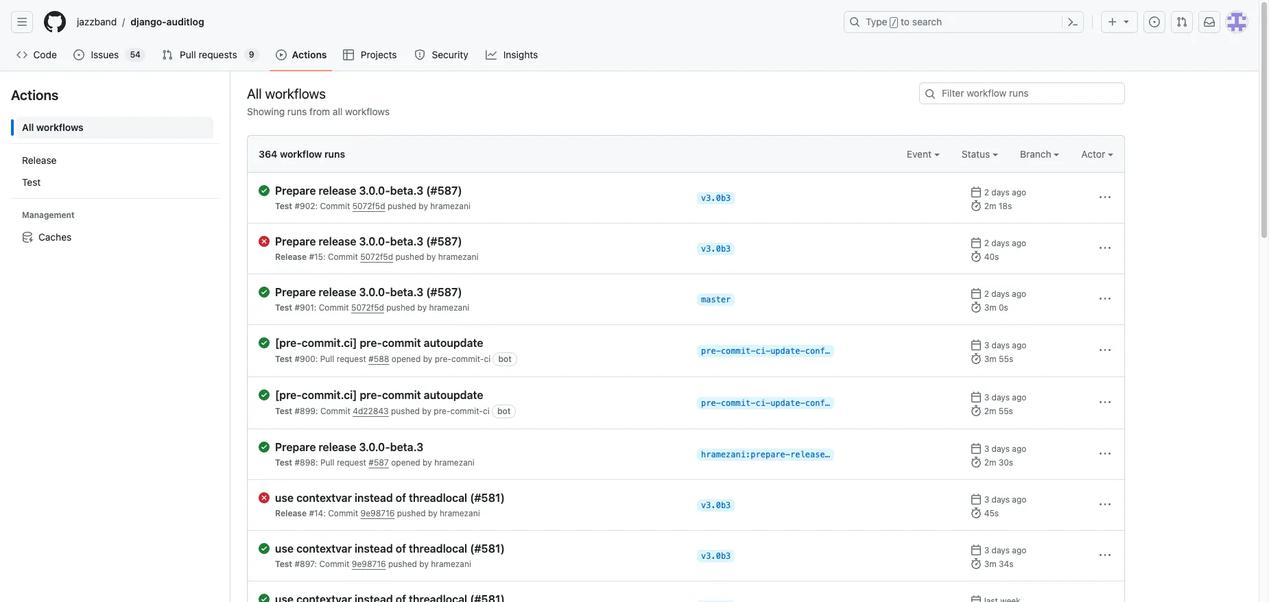 Task type: vqa. For each thing, say whether or not it's contained in the screenshot.
third v3.0b3 link from the top
yes



Task type: locate. For each thing, give the bounding box(es) containing it.
1 run duration image from the top
[[971, 200, 982, 211]]

jazzband
[[77, 16, 117, 27]]

8 days from the top
[[992, 546, 1010, 556]]

2 release from the top
[[319, 235, 357, 248]]

contextvar up #14:
[[297, 492, 352, 504]]

3.0.0- inside prepare release 3.0.0-beta.3 (#587) test #902: commit 5072f5d pushed             by hramezani
[[359, 185, 390, 197]]

2 vertical spatial prepare release 3.0.0-beta.3 (#587) link
[[275, 286, 686, 299]]

2 calendar image from the top
[[971, 237, 982, 248]]

6 days from the top
[[992, 444, 1010, 454]]

#901:
[[295, 303, 317, 313]]

2 for prepare release 3.0.0-beta.3 (#587) test #901: commit 5072f5d pushed             by hramezani
[[985, 289, 990, 299]]

hramezani inside prepare release 3.0.0-beta.3 test #898: pull request #587 opened             by hramezani
[[435, 458, 475, 468]]

/ left to
[[892, 18, 897, 27]]

1 vertical spatial list
[[11, 111, 219, 254]]

1 autoupdate from the top
[[424, 337, 484, 349]]

1 vertical spatial contextvar
[[297, 543, 352, 555]]

workflows up release link
[[36, 121, 84, 133]]

1 vertical spatial completed successfully image
[[259, 442, 270, 453]]

pull right git pull request icon
[[180, 49, 196, 60]]

test up 'management'
[[22, 176, 41, 188]]

workflows up showing runs from all workflows
[[265, 85, 326, 101]]

9e98716 link
[[361, 509, 395, 519], [352, 559, 386, 570]]

3 days ago up 30s
[[985, 444, 1027, 454]]

1 horizontal spatial all workflows
[[247, 85, 326, 101]]

2 calendar image from the top
[[971, 392, 982, 403]]

1 horizontal spatial /
[[892, 18, 897, 27]]

3 v3.0b3 link from the top
[[697, 500, 735, 512]]

hramezani inside prepare release 3.0.0-beta.3 (#587) release #15: commit 5072f5d pushed             by hramezani
[[438, 252, 479, 262]]

hramezani link
[[431, 201, 471, 211], [438, 252, 479, 262], [429, 303, 470, 313], [435, 458, 475, 468], [440, 509, 480, 519], [431, 559, 471, 570]]

hramezani link for use contextvar instead of threadlocal (#581) release #14: commit 9e98716 pushed             by hramezani
[[440, 509, 480, 519]]

release for prepare release 3.0.0-beta.3 (#587) test #901: commit 5072f5d pushed             by hramezani
[[319, 286, 357, 299]]

3m for (#587)
[[985, 303, 997, 313]]

pre- up "4d22843"
[[360, 389, 382, 401]]

(#581) inside use contextvar instead of threadlocal (#581) release #14: commit 9e98716 pushed             by hramezani
[[470, 492, 505, 504]]

2 instead from the top
[[355, 543, 393, 555]]

0 vertical spatial update-
[[771, 347, 806, 356]]

show options image for use contextvar instead of threadlocal (#581) test #897: commit 9e98716 pushed             by hramezani
[[1100, 550, 1111, 561]]

hramezani inside use contextvar instead of threadlocal (#581) release #14: commit 9e98716 pushed             by hramezani
[[440, 509, 480, 519]]

1 vertical spatial (#581)
[[470, 543, 505, 555]]

workflows inside all workflows link
[[36, 121, 84, 133]]

prepare for prepare release 3.0.0-beta.3 test #898: pull request #587 opened             by hramezani
[[275, 441, 316, 454]]

3m 0s
[[985, 303, 1009, 313]]

0 vertical spatial all workflows
[[247, 85, 326, 101]]

2 vertical spatial run duration image
[[971, 559, 982, 570]]

2 completed successfully image from the top
[[259, 442, 270, 453]]

2m 18s
[[985, 201, 1013, 211]]

8 ago from the top
[[1013, 546, 1027, 556]]

1 request from the top
[[337, 354, 366, 364]]

3.0.0- up #587
[[359, 441, 390, 454]]

v3.0b3 for use contextvar instead of threadlocal (#581) release #14: commit 9e98716 pushed             by hramezani
[[701, 501, 731, 511]]

3.0.0-
[[359, 185, 390, 197], [359, 235, 390, 248], [359, 286, 390, 299], [359, 441, 390, 454]]

1 horizontal spatial actions
[[292, 49, 327, 60]]

1 vertical spatial config
[[806, 399, 835, 408]]

release inside prepare release 3.0.0-beta.3 (#587) release #15: commit 5072f5d pushed             by hramezani
[[319, 235, 357, 248]]

2 3m from the top
[[985, 354, 997, 364]]

2 days ago for prepare release 3.0.0-beta.3 (#587) release #15: commit 5072f5d pushed             by hramezani
[[985, 238, 1027, 248]]

django-
[[131, 16, 167, 27]]

2 up 3m 0s
[[985, 289, 990, 299]]

hramezani for prepare release 3.0.0-beta.3 test #898: pull request #587 opened             by hramezani
[[435, 458, 475, 468]]

completed successfully image
[[259, 287, 270, 298], [259, 442, 270, 453]]

notifications image
[[1204, 16, 1215, 27]]

1 release from the top
[[319, 185, 357, 197]]

calendar image for prepare release 3.0.0-beta.3 (#587) test #902: commit 5072f5d pushed             by hramezani
[[971, 187, 982, 198]]

by inside use contextvar instead of threadlocal (#581) release #14: commit 9e98716 pushed             by hramezani
[[428, 509, 438, 519]]

run duration image left '3m 55s'
[[971, 353, 982, 364]]

3 up 45s
[[985, 495, 990, 505]]

beta.3
[[390, 185, 424, 197], [390, 235, 424, 248], [390, 286, 424, 299], [390, 441, 424, 454]]

2 commit.ci] from the top
[[302, 389, 357, 401]]

commit right #901:
[[319, 303, 349, 313]]

0 vertical spatial threadlocal
[[409, 492, 467, 504]]

7 days from the top
[[992, 495, 1010, 505]]

2 vertical spatial release
[[275, 509, 307, 519]]

days for use contextvar instead of threadlocal (#581) release #14: commit 9e98716 pushed             by hramezani
[[992, 495, 1010, 505]]

0 vertical spatial use
[[275, 492, 294, 504]]

days for prepare release 3.0.0-beta.3 (#587) test #902: commit 5072f5d pushed             by hramezani
[[992, 187, 1010, 198]]

1 3m from the top
[[985, 303, 997, 313]]

projects
[[361, 49, 397, 60]]

5 show options image from the top
[[1100, 500, 1111, 511]]

failed image
[[259, 236, 270, 247], [259, 493, 270, 504]]

1 of from the top
[[396, 492, 406, 504]]

1 vertical spatial 9e98716 link
[[352, 559, 386, 570]]

5 3 days ago from the top
[[985, 546, 1027, 556]]

contextvar inside use contextvar instead of threadlocal (#581) release #14: commit 9e98716 pushed             by hramezani
[[297, 492, 352, 504]]

commit
[[320, 201, 350, 211], [328, 252, 358, 262], [319, 303, 349, 313], [320, 406, 351, 417], [328, 509, 358, 519], [319, 559, 350, 570]]

0 vertical spatial contextvar
[[297, 492, 352, 504]]

3 days ago up 2m 55s
[[985, 393, 1027, 403]]

2 opened from the top
[[391, 458, 421, 468]]

(#581)
[[470, 492, 505, 504], [470, 543, 505, 555]]

9e98716 up use contextvar instead of threadlocal (#581) test #897: commit 9e98716 pushed             by hramezani
[[361, 509, 395, 519]]

test inside prepare release 3.0.0-beta.3 (#587) test #901: commit 5072f5d pushed             by hramezani
[[275, 303, 292, 313]]

caches link
[[16, 226, 213, 248]]

hramezani
[[431, 201, 471, 211], [438, 252, 479, 262], [429, 303, 470, 313], [435, 458, 475, 468], [440, 509, 480, 519], [431, 559, 471, 570]]

hramezani link for prepare release 3.0.0-beta.3 test #898: pull request #587 opened             by hramezani
[[435, 458, 475, 468]]

run duration image left 2m 30s
[[971, 457, 982, 468]]

use inside use contextvar instead of threadlocal (#581) test #897: commit 9e98716 pushed             by hramezani
[[275, 543, 294, 555]]

1 threadlocal from the top
[[409, 492, 467, 504]]

1 horizontal spatial workflows
[[265, 85, 326, 101]]

2 2 days ago from the top
[[985, 238, 1027, 248]]

1 vertical spatial 3m
[[985, 354, 997, 364]]

4 show options image from the top
[[1100, 449, 1111, 460]]

3 calendar image from the top
[[971, 443, 982, 454]]

3 up 3m 34s in the right of the page
[[985, 546, 990, 556]]

1 horizontal spatial runs
[[325, 148, 345, 160]]

3m left 34s
[[985, 559, 997, 570]]

release left #14:
[[275, 509, 307, 519]]

ago for prepare release 3.0.0-beta.3 test #898: pull request #587 opened             by hramezani
[[1013, 444, 1027, 454]]

3 v3.0b3 from the top
[[701, 501, 731, 511]]

2m left 30s
[[985, 458, 997, 468]]

1 2m from the top
[[985, 201, 997, 211]]

1 vertical spatial ci
[[483, 406, 490, 417]]

#587 link
[[369, 458, 389, 468]]

2 ago from the top
[[1012, 238, 1027, 248]]

[pre-commit.ci] pre-commit autoupdate up "4d22843"
[[275, 389, 484, 401]]

pushed down use contextvar instead of threadlocal (#581) release #14: commit 9e98716 pushed             by hramezani
[[388, 559, 417, 570]]

3.0.0- inside prepare release 3.0.0-beta.3 test #898: pull request #587 opened             by hramezani
[[359, 441, 390, 454]]

5072f5d link up prepare release 3.0.0-beta.3 (#587) release #15: commit 5072f5d pushed             by hramezani
[[353, 201, 385, 211]]

commit-
[[721, 347, 756, 356], [452, 354, 484, 364], [721, 399, 756, 408], [451, 406, 483, 417]]

request left #587
[[337, 458, 366, 468]]

/ inside the "type / to search"
[[892, 18, 897, 27]]

beta.3 inside prepare release 3.0.0-beta.3 test #898: pull request #587 opened             by hramezani
[[390, 441, 424, 454]]

days up 2m 55s
[[992, 393, 1010, 403]]

hramezani for prepare release 3.0.0-beta.3 (#587) test #902: commit 5072f5d pushed             by hramezani
[[431, 201, 471, 211]]

0 vertical spatial use contextvar instead of threadlocal (#581) link
[[275, 491, 686, 505]]

pre-commit-ci-update-config for 2m
[[701, 399, 835, 408]]

threadlocal for use contextvar instead of threadlocal (#581) test #897: commit 9e98716 pushed             by hramezani
[[409, 543, 467, 555]]

4 v3.0b3 link from the top
[[697, 550, 735, 563]]

of
[[396, 492, 406, 504], [396, 543, 406, 555]]

prepare inside prepare release 3.0.0-beta.3 test #898: pull request #587 opened             by hramezani
[[275, 441, 316, 454]]

1 vertical spatial pre-commit-ci-update-config link
[[697, 397, 835, 410]]

play image
[[276, 49, 287, 60]]

release inside use contextvar instead of threadlocal (#581) release #14: commit 9e98716 pushed             by hramezani
[[275, 509, 307, 519]]

3m for threadlocal
[[985, 559, 997, 570]]

5072f5d up prepare release 3.0.0-beta.3 (#587) release #15: commit 5072f5d pushed             by hramezani
[[353, 201, 385, 211]]

beta.3 for prepare release 3.0.0-beta.3 (#587) test #901: commit 5072f5d pushed             by hramezani
[[390, 286, 424, 299]]

issue opened image
[[1150, 16, 1161, 27], [74, 49, 85, 60]]

5 3 from the top
[[985, 546, 990, 556]]

calendar image for 3m 55s
[[971, 340, 982, 351]]

use
[[275, 492, 294, 504], [275, 543, 294, 555]]

threadlocal inside use contextvar instead of threadlocal (#581) release #14: commit 9e98716 pushed             by hramezani
[[409, 492, 467, 504]]

use for use contextvar instead of threadlocal (#581) test #897: commit 9e98716 pushed             by hramezani
[[275, 543, 294, 555]]

0 vertical spatial pre-commit-ci-update-config link
[[697, 345, 835, 358]]

hramezani inside prepare release 3.0.0-beta.3 (#587) test #902: commit 5072f5d pushed             by hramezani
[[431, 201, 471, 211]]

test left #898:
[[275, 458, 292, 468]]

2 pre-commit-ci-update-config from the top
[[701, 399, 835, 408]]

contextvar inside use contextvar instead of threadlocal (#581) test #897: commit 9e98716 pushed             by hramezani
[[297, 543, 352, 555]]

code image
[[16, 49, 27, 60]]

4 calendar image from the top
[[971, 545, 982, 556]]

1 vertical spatial use
[[275, 543, 294, 555]]

days up 2m 18s
[[992, 187, 1010, 198]]

0 vertical spatial commit.ci]
[[302, 337, 357, 349]]

1 horizontal spatial all
[[247, 85, 262, 101]]

2 (#581) from the top
[[470, 543, 505, 555]]

0 vertical spatial show options image
[[1100, 345, 1111, 356]]

show options image for 3m 55s
[[1100, 345, 1111, 356]]

days up '3m 55s'
[[992, 340, 1010, 351]]

1 vertical spatial of
[[396, 543, 406, 555]]

1 commit.ci] from the top
[[302, 337, 357, 349]]

(#587) inside prepare release 3.0.0-beta.3 (#587) test #901: commit 5072f5d pushed             by hramezani
[[426, 286, 462, 299]]

commit right #897:
[[319, 559, 350, 570]]

contextvar
[[297, 492, 352, 504], [297, 543, 352, 555]]

0 vertical spatial 9e98716 link
[[361, 509, 395, 519]]

pull for pull request #588 opened             by pre-commit-ci
[[320, 354, 335, 364]]

autoupdate
[[424, 337, 484, 349], [424, 389, 484, 401]]

0 horizontal spatial all
[[22, 121, 34, 133]]

actions right play icon
[[292, 49, 327, 60]]

1 vertical spatial 55s
[[999, 406, 1014, 417]]

2m 55s
[[985, 406, 1014, 417]]

days up 0s
[[992, 289, 1010, 299]]

3.0.0- down prepare release 3.0.0-beta.3 (#587) test #902: commit 5072f5d pushed             by hramezani at left top
[[359, 235, 390, 248]]

3 show options image from the top
[[1100, 294, 1111, 305]]

0 vertical spatial request
[[337, 354, 366, 364]]

beta.3 down prepare release 3.0.0-beta.3 (#587) release #15: commit 5072f5d pushed             by hramezani
[[390, 286, 424, 299]]

all
[[247, 85, 262, 101], [22, 121, 34, 133]]

3m left 0s
[[985, 303, 997, 313]]

9e98716 link down use contextvar instead of threadlocal (#581) release #14: commit 9e98716 pushed             by hramezani
[[352, 559, 386, 570]]

1 prepare from the top
[[275, 185, 316, 197]]

instead down #587
[[355, 492, 393, 504]]

5072f5d link up #588
[[351, 303, 384, 313]]

days for use contextvar instead of threadlocal (#581) test #897: commit 9e98716 pushed             by hramezani
[[992, 546, 1010, 556]]

of down use contextvar instead of threadlocal (#581) release #14: commit 9e98716 pushed             by hramezani
[[396, 543, 406, 555]]

2 3.0.0- from the top
[[359, 235, 390, 248]]

3
[[985, 340, 990, 351], [985, 393, 990, 403], [985, 444, 990, 454], [985, 495, 990, 505], [985, 546, 990, 556]]

0 vertical spatial 9e98716
[[361, 509, 395, 519]]

2 config from the top
[[806, 399, 835, 408]]

9e98716 link for use contextvar instead of threadlocal (#581) release #14: commit 9e98716 pushed             by hramezani
[[361, 509, 395, 519]]

request inside prepare release 3.0.0-beta.3 test #898: pull request #587 opened             by hramezani
[[337, 458, 366, 468]]

use for use contextvar instead of threadlocal (#581) release #14: commit 9e98716 pushed             by hramezani
[[275, 492, 294, 504]]

#897:
[[295, 559, 317, 570]]

2 vertical spatial (#587)
[[426, 286, 462, 299]]

v3.0b3 link for use contextvar instead of threadlocal (#581) release #14: commit 9e98716 pushed             by hramezani
[[697, 500, 735, 512]]

1 vertical spatial 5072f5d
[[360, 252, 393, 262]]

1 vertical spatial commit.ci]
[[302, 389, 357, 401]]

0 vertical spatial pre-commit-ci-update-config
[[701, 347, 835, 356]]

prepare inside prepare release 3.0.0-beta.3 (#587) test #902: commit 5072f5d pushed             by hramezani
[[275, 185, 316, 197]]

5072f5d inside prepare release 3.0.0-beta.3 (#587) test #902: commit 5072f5d pushed             by hramezani
[[353, 201, 385, 211]]

release inside prepare release 3.0.0-beta.3 test #898: pull request #587 opened             by hramezani
[[319, 441, 357, 454]]

beta.3 up prepare release 3.0.0-beta.3 (#587) release #15: commit 5072f5d pushed             by hramezani
[[390, 185, 424, 197]]

pushed inside prepare release 3.0.0-beta.3 (#587) release #15: commit 5072f5d pushed             by hramezani
[[396, 252, 424, 262]]

0 horizontal spatial workflows
[[36, 121, 84, 133]]

(#587) inside prepare release 3.0.0-beta.3 (#587) release #15: commit 5072f5d pushed             by hramezani
[[426, 235, 462, 248]]

1 run duration image from the top
[[971, 251, 982, 262]]

4 beta.3 from the top
[[390, 441, 424, 454]]

(#587) inside prepare release 3.0.0-beta.3 (#587) test #902: commit 5072f5d pushed             by hramezani
[[426, 185, 462, 197]]

completed successfully image for #900:
[[259, 338, 270, 349]]

commit up pull request #588 opened             by pre-commit-ci
[[382, 337, 421, 349]]

2 vertical spatial 2 days ago
[[985, 289, 1027, 299]]

run duration image left 2m 18s
[[971, 200, 982, 211]]

0 vertical spatial [pre-
[[275, 337, 302, 349]]

of inside use contextvar instead of threadlocal (#581) release #14: commit 9e98716 pushed             by hramezani
[[396, 492, 406, 504]]

2 v3.0b3 link from the top
[[697, 243, 735, 255]]

by inside prepare release 3.0.0-beta.3 (#587) test #901: commit 5072f5d pushed             by hramezani
[[418, 303, 427, 313]]

2 threadlocal from the top
[[409, 543, 467, 555]]

1 vertical spatial all workflows
[[22, 121, 84, 133]]

2 days ago
[[985, 187, 1027, 198], [985, 238, 1027, 248], [985, 289, 1027, 299]]

show options image for use contextvar instead of threadlocal (#581) release #14: commit 9e98716 pushed             by hramezani
[[1100, 500, 1111, 511]]

0 vertical spatial run duration image
[[971, 251, 982, 262]]

1 ci- from the top
[[756, 347, 771, 356]]

instead inside use contextvar instead of threadlocal (#581) release #14: commit 9e98716 pushed             by hramezani
[[355, 492, 393, 504]]

3 days ago
[[985, 340, 1027, 351], [985, 393, 1027, 403], [985, 444, 1027, 454], [985, 495, 1027, 505], [985, 546, 1027, 556]]

list
[[71, 11, 836, 33], [11, 111, 219, 254]]

calendar image for prepare release 3.0.0-beta.3 (#587) release #15: commit 5072f5d pushed             by hramezani
[[971, 237, 982, 248]]

3 days ago up '3m 55s'
[[985, 340, 1027, 351]]

1 [pre-commit.ci] pre-commit autoupdate from the top
[[275, 337, 484, 349]]

days
[[992, 187, 1010, 198], [992, 238, 1010, 248], [992, 289, 1010, 299], [992, 340, 1010, 351], [992, 393, 1010, 403], [992, 444, 1010, 454], [992, 495, 1010, 505], [992, 546, 1010, 556]]

all inside all workflows link
[[22, 121, 34, 133]]

hramezani link for prepare release 3.0.0-beta.3 (#587) test #902: commit 5072f5d pushed             by hramezani
[[431, 201, 471, 211]]

3m
[[985, 303, 997, 313], [985, 354, 997, 364], [985, 559, 997, 570]]

issue opened image for git pull request image
[[1150, 16, 1161, 27]]

1 instead from the top
[[355, 492, 393, 504]]

run duration image left 3m 34s in the right of the page
[[971, 559, 982, 570]]

by
[[419, 201, 428, 211], [427, 252, 436, 262], [418, 303, 427, 313], [423, 354, 433, 364], [422, 406, 432, 417], [423, 458, 432, 468], [428, 509, 438, 519], [420, 559, 429, 570]]

instead for use contextvar instead of threadlocal (#581) test #897: commit 9e98716 pushed             by hramezani
[[355, 543, 393, 555]]

pull right #900:
[[320, 354, 335, 364]]

[pre-commit.ci] pre-commit autoupdate link
[[275, 336, 686, 350], [275, 388, 686, 402]]

beta.3 inside prepare release 3.0.0-beta.3 (#587) test #901: commit 5072f5d pushed             by hramezani
[[390, 286, 424, 299]]

1 pre-commit-ci-update-config link from the top
[[697, 345, 835, 358]]

3 calendar image from the top
[[971, 288, 982, 299]]

3.0.0- inside prepare release 3.0.0-beta.3 (#587) test #901: commit 5072f5d pushed             by hramezani
[[359, 286, 390, 299]]

0 vertical spatial prepare release 3.0.0-beta.3 (#587) link
[[275, 184, 686, 198]]

v3.0b3 for prepare release 3.0.0-beta.3 (#587) release #15: commit 5072f5d pushed             by hramezani
[[701, 244, 731, 254]]

1 2 days ago from the top
[[985, 187, 1027, 198]]

0 vertical spatial commit
[[382, 337, 421, 349]]

2m 30s
[[985, 458, 1014, 468]]

run duration image for prepare release 3.0.0-beta.3 test #898: pull request #587 opened             by hramezani
[[971, 457, 982, 468]]

hramezani:prepare-release-3-beta3
[[701, 450, 865, 460]]

threadlocal down use contextvar instead of threadlocal (#581) release #14: commit 9e98716 pushed             by hramezani
[[409, 543, 467, 555]]

3 2 days ago from the top
[[985, 289, 1027, 299]]

0 vertical spatial (#581)
[[470, 492, 505, 504]]

run duration image left 45s
[[971, 508, 982, 519]]

3.0.0- inside prepare release 3.0.0-beta.3 (#587) release #15: commit 5072f5d pushed             by hramezani
[[359, 235, 390, 248]]

workflows
[[265, 85, 326, 101], [345, 106, 390, 117], [36, 121, 84, 133]]

jazzband / django-auditlog
[[77, 16, 204, 28]]

0 vertical spatial all
[[247, 85, 262, 101]]

runs right workflow
[[325, 148, 345, 160]]

4 3 days ago from the top
[[985, 495, 1027, 505]]

1 vertical spatial 9e98716
[[352, 559, 386, 570]]

prepare release 3.0.0-beta.3 (#587) link for prepare release 3.0.0-beta.3 (#587) test #902: commit 5072f5d pushed             by hramezani
[[275, 184, 686, 198]]

5072f5d inside prepare release 3.0.0-beta.3 (#587) test #901: commit 5072f5d pushed             by hramezani
[[351, 303, 384, 313]]

(#581) inside use contextvar instead of threadlocal (#581) test #897: commit 9e98716 pushed             by hramezani
[[470, 543, 505, 555]]

run duration image left 2m 55s
[[971, 406, 982, 417]]

0 horizontal spatial actions
[[11, 87, 59, 103]]

run duration image
[[971, 251, 982, 262], [971, 406, 982, 417], [971, 559, 982, 570]]

ci- for 2m 55s
[[756, 399, 771, 408]]

commit right #14:
[[328, 509, 358, 519]]

run duration image for (#587)
[[971, 251, 982, 262]]

0 vertical spatial issue opened image
[[1150, 16, 1161, 27]]

pre-commit-ci-update-config link
[[697, 345, 835, 358], [697, 397, 835, 410]]

#898:
[[295, 458, 318, 468]]

1 v3.0b3 link from the top
[[697, 192, 735, 205]]

1 vertical spatial workflows
[[345, 106, 390, 117]]

(#587)
[[426, 185, 462, 197], [426, 235, 462, 248], [426, 286, 462, 299]]

show options image
[[1100, 345, 1111, 356], [1100, 397, 1111, 408]]

1 vertical spatial commit
[[382, 389, 421, 401]]

1 vertical spatial 5072f5d link
[[360, 252, 393, 262]]

1 beta.3 from the top
[[390, 185, 424, 197]]

prepare for prepare release 3.0.0-beta.3 (#587) release #15: commit 5072f5d pushed             by hramezani
[[275, 235, 316, 248]]

pull
[[180, 49, 196, 60], [320, 354, 335, 364], [320, 458, 335, 468]]

1 use contextvar instead of threadlocal (#581) link from the top
[[275, 491, 686, 505]]

pushed up pull request #588 opened             by pre-commit-ci
[[387, 303, 415, 313]]

pushed inside use contextvar instead of threadlocal (#581) test #897: commit 9e98716 pushed             by hramezani
[[388, 559, 417, 570]]

1 vertical spatial all
[[22, 121, 34, 133]]

pre- up #588 "link"
[[360, 337, 382, 349]]

instead inside use contextvar instead of threadlocal (#581) test #897: commit 9e98716 pushed             by hramezani
[[355, 543, 393, 555]]

2 run duration image from the top
[[971, 302, 982, 313]]

1 vertical spatial [pre-commit.ci] pre-commit autoupdate
[[275, 389, 484, 401]]

beta.3 down commit 4d22843 pushed             by pre-commit-ci
[[390, 441, 424, 454]]

0 vertical spatial opened
[[392, 354, 421, 364]]

pre-commit-ci-update-config for 3m
[[701, 347, 835, 356]]

9e98716 link for use contextvar instead of threadlocal (#581) test #897: commit 9e98716 pushed             by hramezani
[[352, 559, 386, 570]]

1 pre-commit-ci-update-config from the top
[[701, 347, 835, 356]]

commit.ci] up #900:
[[302, 337, 357, 349]]

threadlocal inside use contextvar instead of threadlocal (#581) test #897: commit 9e98716 pushed             by hramezani
[[409, 543, 467, 555]]

beta.3 down prepare release 3.0.0-beta.3 (#587) test #902: commit 5072f5d pushed             by hramezani at left top
[[390, 235, 424, 248]]

2 completed successfully image from the top
[[259, 338, 270, 349]]

1 vertical spatial 2 days ago
[[985, 238, 1027, 248]]

by inside prepare release 3.0.0-beta.3 (#587) release #15: commit 5072f5d pushed             by hramezani
[[427, 252, 436, 262]]

prepare
[[275, 185, 316, 197], [275, 235, 316, 248], [275, 286, 316, 299], [275, 441, 316, 454]]

test left #897:
[[275, 559, 292, 570]]

prepare release 3.0.0-beta.3 (#587) link for prepare release 3.0.0-beta.3 (#587) test #901: commit 5072f5d pushed             by hramezani
[[275, 286, 686, 299]]

2 3 from the top
[[985, 393, 990, 403]]

2 show options image from the top
[[1100, 397, 1111, 408]]

1 vertical spatial 2m
[[985, 406, 997, 417]]

days up 40s
[[992, 238, 1010, 248]]

1 calendar image from the top
[[971, 340, 982, 351]]

0 vertical spatial 2m
[[985, 201, 997, 211]]

4 3 from the top
[[985, 495, 990, 505]]

1 commit from the top
[[382, 337, 421, 349]]

9e98716
[[361, 509, 395, 519], [352, 559, 386, 570]]

actions down code link
[[11, 87, 59, 103]]

2m
[[985, 201, 997, 211], [985, 406, 997, 417], [985, 458, 997, 468]]

3m down 3m 0s
[[985, 354, 997, 364]]

pull right #898:
[[320, 458, 335, 468]]

runs
[[287, 106, 307, 117], [325, 148, 345, 160]]

actions
[[292, 49, 327, 60], [11, 87, 59, 103]]

type / to search
[[866, 16, 942, 27]]

ago for prepare release 3.0.0-beta.3 (#587) release #15: commit 5072f5d pushed             by hramezani
[[1012, 238, 1027, 248]]

4 run duration image from the top
[[971, 457, 982, 468]]

3 up 2m 55s
[[985, 393, 990, 403]]

1 show options image from the top
[[1100, 192, 1111, 203]]

/ inside jazzband / django-auditlog
[[122, 16, 125, 28]]

graph image
[[486, 49, 497, 60]]

5 completed successfully image from the top
[[259, 594, 270, 603]]

1 days from the top
[[992, 187, 1010, 198]]

prepare release 3.0.0-beta.3 (#587) test #902: commit 5072f5d pushed             by hramezani
[[275, 185, 471, 211]]

release
[[319, 185, 357, 197], [319, 235, 357, 248], [319, 286, 357, 299], [319, 441, 357, 454]]

opened right #587 link
[[391, 458, 421, 468]]

[pre- up test #899:
[[275, 389, 302, 401]]

1 horizontal spatial issue opened image
[[1150, 16, 1161, 27]]

55s for 2m 55s
[[999, 406, 1014, 417]]

test link
[[16, 172, 213, 194]]

45s
[[985, 509, 999, 519]]

9e98716 inside use contextvar instead of threadlocal (#581) release #14: commit 9e98716 pushed             by hramezani
[[361, 509, 395, 519]]

55s for 3m 55s
[[999, 354, 1014, 364]]

2 use contextvar instead of threadlocal (#581) link from the top
[[275, 542, 686, 556]]

0 vertical spatial 2 days ago
[[985, 187, 1027, 198]]

3.0.0- down prepare release 3.0.0-beta.3 (#587) release #15: commit 5072f5d pushed             by hramezani
[[359, 286, 390, 299]]

prepare up "#15:"
[[275, 235, 316, 248]]

55s up 30s
[[999, 406, 1014, 417]]

3 run duration image from the top
[[971, 559, 982, 570]]

completed successfully image
[[259, 185, 270, 196], [259, 338, 270, 349], [259, 390, 270, 401], [259, 544, 270, 555], [259, 594, 270, 603]]

0 horizontal spatial all workflows
[[22, 121, 84, 133]]

2 failed image from the top
[[259, 493, 270, 504]]

0 vertical spatial (#587)
[[426, 185, 462, 197]]

1 vertical spatial pre-commit-ci-update-config
[[701, 399, 835, 408]]

autoupdate up commit 4d22843 pushed             by pre-commit-ci
[[424, 389, 484, 401]]

4 release from the top
[[319, 441, 357, 454]]

from
[[310, 106, 330, 117]]

days up 3m 34s in the right of the page
[[992, 546, 1010, 556]]

use inside use contextvar instead of threadlocal (#581) release #14: commit 9e98716 pushed             by hramezani
[[275, 492, 294, 504]]

0 vertical spatial pre-commit-ci link
[[435, 354, 491, 364]]

[pre- up test #900:
[[275, 337, 302, 349]]

1 failed image from the top
[[259, 236, 270, 247]]

3 up '3m 55s'
[[985, 340, 990, 351]]

1 vertical spatial issue opened image
[[74, 49, 85, 60]]

1 vertical spatial update-
[[771, 399, 806, 408]]

commit up commit 4d22843 pushed             by pre-commit-ci
[[382, 389, 421, 401]]

1 vertical spatial 2
[[985, 238, 990, 248]]

prepare up #902:
[[275, 185, 316, 197]]

2 [pre- from the top
[[275, 389, 302, 401]]

1 vertical spatial use contextvar instead of threadlocal (#581) link
[[275, 542, 686, 556]]

0 vertical spatial failed image
[[259, 236, 270, 247]]

1 v3.0b3 from the top
[[701, 194, 731, 203]]

1 vertical spatial request
[[337, 458, 366, 468]]

3 for use contextvar instead of threadlocal (#581) test #897: commit 9e98716 pushed             by hramezani
[[985, 546, 990, 556]]

5072f5d link
[[353, 201, 385, 211], [360, 252, 393, 262], [351, 303, 384, 313]]

1 prepare release 3.0.0-beta.3 (#587) link from the top
[[275, 184, 686, 198]]

show options image for prepare release 3.0.0-beta.3 (#587) test #901: commit 5072f5d pushed             by hramezani
[[1100, 294, 1111, 305]]

pre-
[[360, 337, 382, 349], [701, 347, 721, 356], [435, 354, 452, 364], [360, 389, 382, 401], [701, 399, 721, 408], [434, 406, 451, 417]]

ci
[[484, 354, 491, 364], [483, 406, 490, 417]]

1 (#587) from the top
[[426, 185, 462, 197]]

release inside prepare release 3.0.0-beta.3 (#587) release #15: commit 5072f5d pushed             by hramezani
[[275, 252, 307, 262]]

2 [pre-commit.ci] pre-commit autoupdate from the top
[[275, 389, 484, 401]]

runs left from
[[287, 106, 307, 117]]

run duration image for prepare release 3.0.0-beta.3 (#587) test #901: commit 5072f5d pushed             by hramezani
[[971, 302, 982, 313]]

0 vertical spatial bot
[[499, 354, 512, 364]]

calendar image
[[971, 340, 982, 351], [971, 392, 982, 403], [971, 443, 982, 454], [971, 494, 982, 505], [971, 596, 982, 603]]

update- for 3m 55s
[[771, 347, 806, 356]]

config for 2m
[[806, 399, 835, 408]]

0 horizontal spatial /
[[122, 16, 125, 28]]

2 vertical spatial 2m
[[985, 458, 997, 468]]

0 vertical spatial 3m
[[985, 303, 997, 313]]

1 vertical spatial pull
[[320, 354, 335, 364]]

1 vertical spatial runs
[[325, 148, 345, 160]]

test left #899: at the left bottom of the page
[[275, 406, 292, 417]]

completed successfully image for #899:
[[259, 390, 270, 401]]

9e98716 down use contextvar instead of threadlocal (#581) release #14: commit 9e98716 pushed             by hramezani
[[352, 559, 386, 570]]

3 3 days ago from the top
[[985, 444, 1027, 454]]

None search field
[[920, 82, 1126, 104]]

5072f5d
[[353, 201, 385, 211], [360, 252, 393, 262], [351, 303, 384, 313]]

threadlocal down "prepare release 3.0.0-beta.3" link
[[409, 492, 467, 504]]

bot
[[499, 354, 512, 364], [498, 406, 511, 417]]

5072f5d link for prepare release 3.0.0-beta.3 (#587) test #901: commit 5072f5d pushed             by hramezani
[[351, 303, 384, 313]]

filter workflows element
[[16, 150, 213, 194]]

hramezani link for prepare release 3.0.0-beta.3 (#587) test #901: commit 5072f5d pushed             by hramezani
[[429, 303, 470, 313]]

0 vertical spatial autoupdate
[[424, 337, 484, 349]]

issue opened image left issues
[[74, 49, 85, 60]]

beta.3 inside prepare release 3.0.0-beta.3 (#587) release #15: commit 5072f5d pushed             by hramezani
[[390, 235, 424, 248]]

1 opened from the top
[[392, 354, 421, 364]]

v3.0b3 link
[[697, 192, 735, 205], [697, 243, 735, 255], [697, 500, 735, 512], [697, 550, 735, 563]]

commit.ci] up #899: at the left bottom of the page
[[302, 389, 357, 401]]

beta.3 inside prepare release 3.0.0-beta.3 (#587) test #902: commit 5072f5d pushed             by hramezani
[[390, 185, 424, 197]]

1 3.0.0- from the top
[[359, 185, 390, 197]]

showing
[[247, 106, 285, 117]]

3 (#587) from the top
[[426, 286, 462, 299]]

55s down 0s
[[999, 354, 1014, 364]]

2 2 from the top
[[985, 238, 990, 248]]

1 vertical spatial failed image
[[259, 493, 270, 504]]

ago for prepare release 3.0.0-beta.3 (#587) test #902: commit 5072f5d pushed             by hramezani
[[1012, 187, 1027, 198]]

6 ago from the top
[[1013, 444, 1027, 454]]

prepare release 3.0.0-beta.3 (#587) link
[[275, 184, 686, 198], [275, 235, 686, 248], [275, 286, 686, 299]]

test
[[22, 176, 41, 188], [275, 201, 292, 211], [275, 303, 292, 313], [275, 354, 292, 364], [275, 406, 292, 417], [275, 458, 292, 468], [275, 559, 292, 570]]

0 vertical spatial pull
[[180, 49, 196, 60]]

2 for prepare release 3.0.0-beta.3 (#587) release #15: commit 5072f5d pushed             by hramezani
[[985, 238, 990, 248]]

2m up 2m 30s
[[985, 406, 997, 417]]

pre-commit-ci link
[[435, 354, 491, 364], [434, 406, 490, 417]]

0 vertical spatial [pre-commit.ci] pre-commit autoupdate
[[275, 337, 484, 349]]

3 3 from the top
[[985, 444, 990, 454]]

pre-commit-ci-update-config link for 3m
[[697, 345, 835, 358]]

3 prepare from the top
[[275, 286, 316, 299]]

3 2m from the top
[[985, 458, 997, 468]]

release inside prepare release 3.0.0-beta.3 (#587) test #901: commit 5072f5d pushed             by hramezani
[[319, 286, 357, 299]]

prepare inside prepare release 3.0.0-beta.3 (#587) test #901: commit 5072f5d pushed             by hramezani
[[275, 286, 316, 299]]

55s
[[999, 354, 1014, 364], [999, 406, 1014, 417]]

1 vertical spatial threadlocal
[[409, 543, 467, 555]]

calendar image
[[971, 187, 982, 198], [971, 237, 982, 248], [971, 288, 982, 299], [971, 545, 982, 556]]

1 vertical spatial actions
[[11, 87, 59, 103]]

4 prepare from the top
[[275, 441, 316, 454]]

0 vertical spatial ci-
[[756, 347, 771, 356]]

event
[[907, 148, 935, 160]]

prepare inside prepare release 3.0.0-beta.3 (#587) release #15: commit 5072f5d pushed             by hramezani
[[275, 235, 316, 248]]

pushed up use contextvar instead of threadlocal (#581) test #897: commit 9e98716 pushed             by hramezani
[[397, 509, 426, 519]]

2 vertical spatial 3m
[[985, 559, 997, 570]]

v3.0b3
[[701, 194, 731, 203], [701, 244, 731, 254], [701, 501, 731, 511], [701, 552, 731, 561]]

0 vertical spatial 2
[[985, 187, 990, 198]]

5072f5d link up prepare release 3.0.0-beta.3 (#587) test #901: commit 5072f5d pushed             by hramezani
[[360, 252, 393, 262]]

contextvar up #897:
[[297, 543, 352, 555]]

v3.0b3 for prepare release 3.0.0-beta.3 (#587) test #902: commit 5072f5d pushed             by hramezani
[[701, 194, 731, 203]]

[pre-commit.ci] pre-commit autoupdate up #588 "link"
[[275, 337, 484, 349]]

of down prepare release 3.0.0-beta.3 test #898: pull request #587 opened             by hramezani
[[396, 492, 406, 504]]

v3.0b3 link for use contextvar instead of threadlocal (#581) test #897: commit 9e98716 pushed             by hramezani
[[697, 550, 735, 563]]

2 vertical spatial 5072f5d link
[[351, 303, 384, 313]]

1 vertical spatial show options image
[[1100, 397, 1111, 408]]

5072f5d inside prepare release 3.0.0-beta.3 (#587) release #15: commit 5072f5d pushed             by hramezani
[[360, 252, 393, 262]]

3 completed successfully image from the top
[[259, 390, 270, 401]]

1 2 from the top
[[985, 187, 990, 198]]

test left #902:
[[275, 201, 292, 211]]

2 update- from the top
[[771, 399, 806, 408]]

workflows right all
[[345, 106, 390, 117]]

pre-commit-ci link for pre-
[[435, 354, 491, 364]]

code link
[[11, 45, 63, 65]]

2m for (#587)
[[985, 201, 997, 211]]

release
[[22, 154, 57, 166], [275, 252, 307, 262], [275, 509, 307, 519]]

0 vertical spatial [pre-commit.ci] pre-commit autoupdate link
[[275, 336, 686, 350]]

1 contextvar from the top
[[297, 492, 352, 504]]

threadlocal for use contextvar instead of threadlocal (#581) release #14: commit 9e98716 pushed             by hramezani
[[409, 492, 467, 504]]

1 vertical spatial pre-commit-ci link
[[434, 406, 490, 417]]

1 vertical spatial prepare release 3.0.0-beta.3 (#587) link
[[275, 235, 686, 248]]

2m left 18s
[[985, 201, 997, 211]]

run duration image left 3m 0s
[[971, 302, 982, 313]]

hramezani inside prepare release 3.0.0-beta.3 (#587) test #901: commit 5072f5d pushed             by hramezani
[[429, 303, 470, 313]]

days up 45s
[[992, 495, 1010, 505]]

release link
[[16, 150, 213, 172]]

show options image
[[1100, 192, 1111, 203], [1100, 243, 1111, 254], [1100, 294, 1111, 305], [1100, 449, 1111, 460], [1100, 500, 1111, 511], [1100, 550, 1111, 561]]

request left #588
[[337, 354, 366, 364]]

3 prepare release 3.0.0-beta.3 (#587) link from the top
[[275, 286, 686, 299]]

branch
[[1021, 148, 1054, 160]]

test #900:
[[275, 354, 320, 364]]

of inside use contextvar instead of threadlocal (#581) test #897: commit 9e98716 pushed             by hramezani
[[396, 543, 406, 555]]

6 show options image from the top
[[1100, 550, 1111, 561]]

3 days ago up 45s
[[985, 495, 1027, 505]]

1 use from the top
[[275, 492, 294, 504]]

update-
[[771, 347, 806, 356], [771, 399, 806, 408]]

show options image for prepare release 3.0.0-beta.3 (#587) test #902: commit 5072f5d pushed             by hramezani
[[1100, 192, 1111, 203]]

days up 2m 30s
[[992, 444, 1010, 454]]

run duration image
[[971, 200, 982, 211], [971, 302, 982, 313], [971, 353, 982, 364], [971, 457, 982, 468], [971, 508, 982, 519]]

[pre- for #900:
[[275, 337, 302, 349]]

1 vertical spatial [pre-
[[275, 389, 302, 401]]

jazzband link
[[71, 11, 122, 33]]

1 3 from the top
[[985, 340, 990, 351]]

2 vertical spatial 2
[[985, 289, 990, 299]]

commit inside prepare release 3.0.0-beta.3 (#587) test #902: commit 5072f5d pushed             by hramezani
[[320, 201, 350, 211]]

1 vertical spatial ci-
[[756, 399, 771, 408]]

2 commit from the top
[[382, 389, 421, 401]]

autoupdate up pull request #588 opened             by pre-commit-ci
[[424, 337, 484, 349]]

[pre-
[[275, 337, 302, 349], [275, 389, 302, 401]]

9e98716 inside use contextvar instead of threadlocal (#581) test #897: commit 9e98716 pushed             by hramezani
[[352, 559, 386, 570]]

#15:
[[309, 252, 326, 262]]

0 vertical spatial instead
[[355, 492, 393, 504]]

release inside prepare release 3.0.0-beta.3 (#587) test #902: commit 5072f5d pushed             by hramezani
[[319, 185, 357, 197]]

2 vertical spatial pull
[[320, 458, 335, 468]]

2 run duration image from the top
[[971, 406, 982, 417]]

calendar image for prepare release 3.0.0-beta.3 (#587) test #901: commit 5072f5d pushed             by hramezani
[[971, 288, 982, 299]]

homepage image
[[44, 11, 66, 33]]

request
[[337, 354, 366, 364], [337, 458, 366, 468]]

release up 'management'
[[22, 154, 57, 166]]

5072f5d for prepare release 3.0.0-beta.3 (#587) test #901: commit 5072f5d pushed             by hramezani
[[351, 303, 384, 313]]

3.0.0- for prepare release 3.0.0-beta.3 (#587) release #15: commit 5072f5d pushed             by hramezani
[[359, 235, 390, 248]]

commit
[[382, 337, 421, 349], [382, 389, 421, 401]]



Task type: describe. For each thing, give the bounding box(es) containing it.
pre- up hramezani:prepare- at the bottom of page
[[701, 399, 721, 408]]

4 days from the top
[[992, 340, 1010, 351]]

projects link
[[338, 45, 404, 65]]

bot for commit 4d22843 pushed             by pre-commit-ci
[[498, 406, 511, 417]]

9e98716 for use contextvar instead of threadlocal (#581) test #897: commit 9e98716 pushed             by hramezani
[[352, 559, 386, 570]]

364
[[259, 148, 278, 160]]

calendar image for 2m 30s
[[971, 443, 982, 454]]

instead for use contextvar instead of threadlocal (#581) release #14: commit 9e98716 pushed             by hramezani
[[355, 492, 393, 504]]

5 ago from the top
[[1013, 393, 1027, 403]]

3 days ago for prepare release 3.0.0-beta.3 test #898: pull request #587 opened             by hramezani
[[985, 444, 1027, 454]]

pushed inside prepare release 3.0.0-beta.3 (#587) test #901: commit 5072f5d pushed             by hramezani
[[387, 303, 415, 313]]

4 ago from the top
[[1013, 340, 1027, 351]]

pushed inside prepare release 3.0.0-beta.3 (#587) test #902: commit 5072f5d pushed             by hramezani
[[388, 201, 417, 211]]

by inside prepare release 3.0.0-beta.3 (#587) test #902: commit 5072f5d pushed             by hramezani
[[419, 201, 428, 211]]

use contextvar instead of threadlocal (#581) link for use contextvar instead of threadlocal (#581) test #897: commit 9e98716 pushed             by hramezani
[[275, 542, 686, 556]]

list containing jazzband
[[71, 11, 836, 33]]

hramezani:prepare-
[[701, 450, 791, 460]]

git pull request image
[[162, 49, 173, 60]]

list containing all workflows
[[11, 111, 219, 254]]

days for prepare release 3.0.0-beta.3 test #898: pull request #587 opened             by hramezani
[[992, 444, 1010, 454]]

type
[[866, 16, 888, 27]]

completed successfully image for prepare release 3.0.0-beta.3
[[259, 442, 270, 453]]

auditlog
[[167, 16, 204, 27]]

2 2m from the top
[[985, 406, 997, 417]]

beta.3 for prepare release 3.0.0-beta.3 (#587) test #902: commit 5072f5d pushed             by hramezani
[[390, 185, 424, 197]]

3m 55s
[[985, 354, 1014, 364]]

django-auditlog link
[[125, 11, 210, 33]]

use contextvar instead of threadlocal (#581) release #14: commit 9e98716 pushed             by hramezani
[[275, 492, 505, 519]]

failed image for prepare release 3.0.0-beta.3 (#587)
[[259, 236, 270, 247]]

run duration image for use contextvar instead of threadlocal (#581) release #14: commit 9e98716 pushed             by hramezani
[[971, 508, 982, 519]]

v3.0b3 link for prepare release 3.0.0-beta.3 (#587) test #902: commit 5072f5d pushed             by hramezani
[[697, 192, 735, 205]]

run duration image for prepare release 3.0.0-beta.3 (#587) test #902: commit 5072f5d pushed             by hramezani
[[971, 200, 982, 211]]

calendar image for use contextvar instead of threadlocal (#581) test #897: commit 9e98716 pushed             by hramezani
[[971, 545, 982, 556]]

/ for type
[[892, 18, 897, 27]]

calendar image for 45s
[[971, 494, 982, 505]]

5 calendar image from the top
[[971, 596, 982, 603]]

triangle down image
[[1121, 16, 1132, 27]]

40s
[[985, 252, 999, 262]]

commit inside use contextvar instead of threadlocal (#581) release #14: commit 9e98716 pushed             by hramezani
[[328, 509, 358, 519]]

5 days from the top
[[992, 393, 1010, 403]]

actions link
[[270, 45, 332, 65]]

#588
[[369, 354, 389, 364]]

5072f5d link for prepare release 3.0.0-beta.3 (#587) test #902: commit 5072f5d pushed             by hramezani
[[353, 201, 385, 211]]

management
[[22, 210, 75, 220]]

pull for pull requests
[[180, 49, 196, 60]]

of for use contextvar instead of threadlocal (#581) release #14: commit 9e98716 pushed             by hramezani
[[396, 492, 406, 504]]

pull request #588 opened             by pre-commit-ci
[[320, 354, 491, 364]]

commit for pushed
[[382, 389, 421, 401]]

release for prepare release 3.0.0-beta.3 test #898: pull request #587 opened             by hramezani
[[319, 441, 357, 454]]

ago for use contextvar instead of threadlocal (#581) test #897: commit 9e98716 pushed             by hramezani
[[1013, 546, 1027, 556]]

pre- down master
[[701, 347, 721, 356]]

(#587) for prepare release 3.0.0-beta.3 (#587) release #15: commit 5072f5d pushed             by hramezani
[[426, 235, 462, 248]]

test inside prepare release 3.0.0-beta.3 (#587) test #902: commit 5072f5d pushed             by hramezani
[[275, 201, 292, 211]]

pre-commit-ci-update-config link for 2m
[[697, 397, 835, 410]]

event button
[[907, 147, 940, 161]]

all workflows link
[[16, 117, 213, 139]]

commit inside prepare release 3.0.0-beta.3 (#587) test #901: commit 5072f5d pushed             by hramezani
[[319, 303, 349, 313]]

v3.0b3 link for prepare release 3.0.0-beta.3 (#587) release #15: commit 5072f5d pushed             by hramezani
[[697, 243, 735, 255]]

completed successfully image for #897:
[[259, 544, 270, 555]]

run duration image for threadlocal
[[971, 559, 982, 570]]

beta.3 for prepare release 3.0.0-beta.3 (#587) release #15: commit 5072f5d pushed             by hramezani
[[390, 235, 424, 248]]

workflow
[[280, 148, 322, 160]]

insights link
[[481, 45, 545, 65]]

opened inside prepare release 3.0.0-beta.3 test #898: pull request #587 opened             by hramezani
[[391, 458, 421, 468]]

beta3
[[840, 450, 865, 460]]

caches
[[38, 231, 72, 243]]

beta.3 for prepare release 3.0.0-beta.3 test #898: pull request #587 opened             by hramezani
[[390, 441, 424, 454]]

3-
[[830, 450, 840, 460]]

#900:
[[295, 354, 318, 364]]

commit 4d22843 pushed             by pre-commit-ci
[[320, 406, 490, 417]]

status
[[962, 148, 993, 160]]

0 vertical spatial actions
[[292, 49, 327, 60]]

364 workflow runs
[[259, 148, 345, 160]]

5072f5d link for prepare release 3.0.0-beta.3 (#587) release #15: commit 5072f5d pushed             by hramezani
[[360, 252, 393, 262]]

0 vertical spatial ci
[[484, 354, 491, 364]]

release inside the filter workflows element
[[22, 154, 57, 166]]

34s
[[999, 559, 1014, 570]]

by inside prepare release 3.0.0-beta.3 test #898: pull request #587 opened             by hramezani
[[423, 458, 432, 468]]

pre- right #588
[[435, 354, 452, 364]]

3 for prepare release 3.0.0-beta.3 test #898: pull request #587 opened             by hramezani
[[985, 444, 990, 454]]

security link
[[409, 45, 475, 65]]

prepare release 3.0.0-beta.3 link
[[275, 441, 686, 454]]

prepare release 3.0.0-beta.3 (#587) link for prepare release 3.0.0-beta.3 (#587) release #15: commit 5072f5d pushed             by hramezani
[[275, 235, 686, 248]]

prepare release 3.0.0-beta.3 test #898: pull request #587 opened             by hramezani
[[275, 441, 475, 468]]

test #899:
[[275, 406, 320, 417]]

hramezani for prepare release 3.0.0-beta.3 (#587) test #901: commit 5072f5d pushed             by hramezani
[[429, 303, 470, 313]]

3 run duration image from the top
[[971, 353, 982, 364]]

bot for pull request #588 opened             by pre-commit-ci
[[499, 354, 512, 364]]

contextvar for use contextvar instead of threadlocal (#581) release #14: commit 9e98716 pushed             by hramezani
[[297, 492, 352, 504]]

(#587) for prepare release 3.0.0-beta.3 (#587) test #902: commit 5072f5d pushed             by hramezani
[[426, 185, 462, 197]]

2 horizontal spatial workflows
[[345, 106, 390, 117]]

#14:
[[309, 509, 326, 519]]

show options image for prepare release 3.0.0-beta.3 test #898: pull request #587 opened             by hramezani
[[1100, 449, 1111, 460]]

hramezani inside use contextvar instead of threadlocal (#581) test #897: commit 9e98716 pushed             by hramezani
[[431, 559, 471, 570]]

of for use contextvar instead of threadlocal (#581) test #897: commit 9e98716 pushed             by hramezani
[[396, 543, 406, 555]]

test inside use contextvar instead of threadlocal (#581) test #897: commit 9e98716 pushed             by hramezani
[[275, 559, 292, 570]]

(#581) for use contextvar instead of threadlocal (#581) test #897: commit 9e98716 pushed             by hramezani
[[470, 543, 505, 555]]

insights
[[504, 49, 538, 60]]

4d22843
[[353, 406, 389, 417]]

autoupdate for commit-
[[424, 389, 484, 401]]

4d22843 link
[[353, 406, 389, 417]]

actor button
[[1082, 147, 1114, 161]]

showing runs from all workflows
[[247, 106, 390, 117]]

3 days ago for use contextvar instead of threadlocal (#581) test #897: commit 9e98716 pushed             by hramezani
[[985, 546, 1027, 556]]

requests
[[199, 49, 237, 60]]

config for 3m
[[806, 347, 835, 356]]

prepare release 3.0.0-beta.3 (#587) release #15: commit 5072f5d pushed             by hramezani
[[275, 235, 479, 262]]

0 vertical spatial workflows
[[265, 85, 326, 101]]

2 for prepare release 3.0.0-beta.3 (#587) test #902: commit 5072f5d pushed             by hramezani
[[985, 187, 990, 198]]

/ for jazzband
[[122, 16, 125, 28]]

[pre-commit.ci] pre-commit autoupdate link for ci
[[275, 388, 686, 402]]

commit inside use contextvar instead of threadlocal (#581) test #897: commit 9e98716 pushed             by hramezani
[[319, 559, 350, 570]]

3.0.0- for prepare release 3.0.0-beta.3 (#587) test #901: commit 5072f5d pushed             by hramezani
[[359, 286, 390, 299]]

(#587) for prepare release 3.0.0-beta.3 (#587) test #901: commit 5072f5d pushed             by hramezani
[[426, 286, 462, 299]]

0s
[[999, 303, 1009, 313]]

30s
[[999, 458, 1014, 468]]

pre- up "prepare release 3.0.0-beta.3" link
[[434, 406, 451, 417]]

to
[[901, 16, 910, 27]]

security
[[432, 49, 469, 60]]

54
[[130, 49, 141, 60]]

2m for test
[[985, 458, 997, 468]]

#902:
[[295, 201, 318, 211]]

test inside prepare release 3.0.0-beta.3 test #898: pull request #587 opened             by hramezani
[[275, 458, 292, 468]]

Filter workflow runs search field
[[920, 82, 1126, 104]]

3.0.0- for prepare release 3.0.0-beta.3 test #898: pull request #587 opened             by hramezani
[[359, 441, 390, 454]]

5072f5d for prepare release 3.0.0-beta.3 (#587) release #15: commit 5072f5d pushed             by hramezani
[[360, 252, 393, 262]]

commit right #899: at the left bottom of the page
[[320, 406, 351, 417]]

by inside use contextvar instead of threadlocal (#581) test #897: commit 9e98716 pushed             by hramezani
[[420, 559, 429, 570]]

hramezani link for prepare release 3.0.0-beta.3 (#587) release #15: commit 5072f5d pushed             by hramezani
[[438, 252, 479, 262]]

prepare for prepare release 3.0.0-beta.3 (#587) test #901: commit 5072f5d pushed             by hramezani
[[275, 286, 316, 299]]

v3.0b3 for use contextvar instead of threadlocal (#581) test #897: commit 9e98716 pushed             by hramezani
[[701, 552, 731, 561]]

git pull request image
[[1177, 16, 1188, 27]]

[pre- for #899:
[[275, 389, 302, 401]]

[pre-commit.ci] pre-commit autoupdate for opened             by
[[275, 337, 484, 349]]

show options image for 2m 55s
[[1100, 397, 1111, 408]]

test left #900:
[[275, 354, 292, 364]]

pull inside prepare release 3.0.0-beta.3 test #898: pull request #587 opened             by hramezani
[[320, 458, 335, 468]]

1 3 days ago from the top
[[985, 340, 1027, 351]]

3 days ago for use contextvar instead of threadlocal (#581) release #14: commit 9e98716 pushed             by hramezani
[[985, 495, 1027, 505]]

days for prepare release 3.0.0-beta.3 (#587) test #901: commit 5072f5d pushed             by hramezani
[[992, 289, 1010, 299]]

plus image
[[1108, 16, 1119, 27]]

shield image
[[415, 49, 426, 60]]

3m 34s
[[985, 559, 1014, 570]]

commit inside prepare release 3.0.0-beta.3 (#587) release #15: commit 5072f5d pushed             by hramezani
[[328, 252, 358, 262]]

18s
[[999, 201, 1013, 211]]

search image
[[925, 89, 936, 100]]

#588 link
[[369, 354, 389, 364]]

hramezani:prepare-release-3-beta3 link
[[697, 449, 865, 461]]

release-
[[791, 450, 830, 460]]

master link
[[697, 294, 735, 306]]

0 vertical spatial runs
[[287, 106, 307, 117]]

completed successfully image for prepare release 3.0.0-beta.3 (#587)
[[259, 287, 270, 298]]

status button
[[962, 147, 999, 161]]

release for prepare release 3.0.0-beta.3 (#587) release #15: commit 5072f5d pushed             by hramezani
[[319, 235, 357, 248]]

#587
[[369, 458, 389, 468]]

table image
[[343, 49, 354, 60]]

3 for use contextvar instead of threadlocal (#581) release #14: commit 9e98716 pushed             by hramezani
[[985, 495, 990, 505]]

2 3 days ago from the top
[[985, 393, 1027, 403]]

prepare release 3.0.0-beta.3 (#587) test #901: commit 5072f5d pushed             by hramezani
[[275, 286, 470, 313]]

failed image for use contextvar instead of threadlocal (#581)
[[259, 493, 270, 504]]

3.0.0- for prepare release 3.0.0-beta.3 (#587) test #902: commit 5072f5d pushed             by hramezani
[[359, 185, 390, 197]]

9e98716 for use contextvar instead of threadlocal (#581) release #14: commit 9e98716 pushed             by hramezani
[[361, 509, 395, 519]]

release for prepare release 3.0.0-beta.3 (#587) test #902: commit 5072f5d pushed             by hramezani
[[319, 185, 357, 197]]

hramezani link for use contextvar instead of threadlocal (#581) test #897: commit 9e98716 pushed             by hramezani
[[431, 559, 471, 570]]

pushed inside use contextvar instead of threadlocal (#581) release #14: commit 9e98716 pushed             by hramezani
[[397, 509, 426, 519]]

master
[[701, 295, 731, 305]]

calendar image for 2m 55s
[[971, 392, 982, 403]]

[pre-commit.ci] pre-commit autoupdate for pushed             by
[[275, 389, 484, 401]]

prepare for prepare release 3.0.0-beta.3 (#587) test #902: commit 5072f5d pushed             by hramezani
[[275, 185, 316, 197]]

pull requests
[[180, 49, 237, 60]]

actor
[[1082, 148, 1108, 160]]

pushed right 4d22843 link
[[391, 406, 420, 417]]

9
[[249, 49, 254, 60]]

all
[[333, 106, 343, 117]]

issues
[[91, 49, 119, 60]]

#899:
[[295, 406, 318, 417]]

use contextvar instead of threadlocal (#581) link for use contextvar instead of threadlocal (#581) release #14: commit 9e98716 pushed             by hramezani
[[275, 491, 686, 505]]

pre-commit-ci link for commit-
[[434, 406, 490, 417]]

code
[[33, 49, 57, 60]]

search
[[913, 16, 942, 27]]

test inside the filter workflows element
[[22, 176, 41, 188]]

use contextvar instead of threadlocal (#581) test #897: commit 9e98716 pushed             by hramezani
[[275, 543, 505, 570]]

command palette image
[[1068, 16, 1079, 27]]



